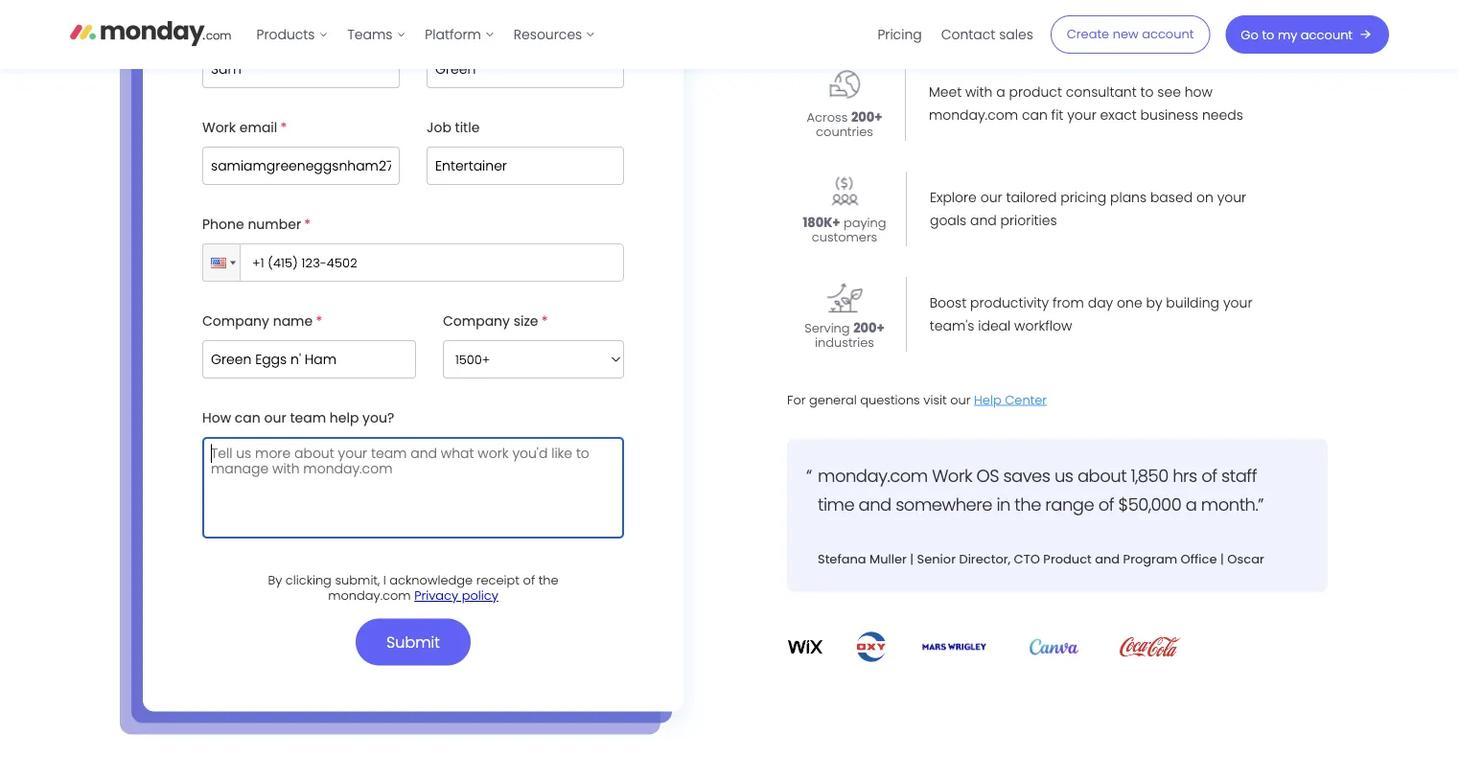 Task type: locate. For each thing, give the bounding box(es) containing it.
0 horizontal spatial to
[[1140, 83, 1154, 101]]

our right visit
[[950, 391, 971, 409]]

platform link
[[415, 19, 504, 50]]

200+ down industries icon
[[853, 320, 885, 337]]

program
[[1123, 551, 1177, 568]]

1 vertical spatial the
[[538, 572, 559, 589]]

your inside boost productivity from day one by building your team's ideal workflow
[[1223, 293, 1252, 312]]

our left team
[[264, 409, 286, 428]]

0 horizontal spatial can
[[235, 409, 261, 428]]

of down about
[[1098, 492, 1114, 517]]

phone number
[[202, 215, 301, 234]]

the
[[1015, 492, 1041, 517], [538, 572, 559, 589]]

plans
[[1110, 188, 1147, 207]]

account right my
[[1301, 26, 1353, 43]]

create
[[1067, 25, 1109, 43]]

across
[[807, 109, 848, 126]]

contact
[[941, 25, 995, 44]]

policy
[[462, 587, 498, 604]]

a
[[996, 83, 1005, 101], [1186, 492, 1197, 517]]

monday.com inside meet with a product consultant to see how monday.com can fit your exact business needs
[[929, 106, 1018, 124]]

with
[[965, 83, 993, 101]]

1 horizontal spatial of
[[1098, 492, 1114, 517]]

countries
[[816, 123, 873, 141]]

1 vertical spatial and
[[858, 492, 891, 517]]

1 | from the left
[[910, 551, 914, 568]]

and inside " monday.com work os saves us about 1,850 hrs of staff time and somewhere in the range of $50,000 a month."
[[858, 492, 891, 517]]

account inside button
[[1301, 26, 1353, 43]]

can right 'how'
[[235, 409, 261, 428]]

1 horizontal spatial the
[[1015, 492, 1041, 517]]

name right 'first'
[[233, 22, 273, 40]]

1 horizontal spatial list
[[868, 0, 1043, 69]]

0 horizontal spatial |
[[910, 551, 914, 568]]

0 vertical spatial of
[[1201, 464, 1217, 488]]

help center link
[[974, 391, 1047, 409]]

200+ for team's
[[853, 320, 885, 337]]

0 vertical spatial work
[[202, 118, 236, 137]]

needs
[[1202, 106, 1243, 124]]

goals
[[930, 211, 966, 230]]

the right the in
[[1015, 492, 1041, 517]]

your
[[1067, 106, 1096, 124], [1217, 188, 1246, 207], [1223, 293, 1252, 312]]

monday.com
[[929, 106, 1018, 124], [818, 464, 928, 488], [328, 587, 411, 604]]

name for company name
[[273, 312, 313, 331]]

submit,
[[335, 572, 380, 589]]

0 horizontal spatial list
[[247, 0, 605, 69]]

How can our team help you? text field
[[202, 437, 624, 539]]

Work email email field
[[202, 147, 400, 185]]

of
[[1201, 464, 1217, 488], [1098, 492, 1114, 517], [523, 572, 535, 589]]

0 vertical spatial can
[[1022, 106, 1048, 124]]

2 vertical spatial monday.com
[[328, 587, 411, 604]]

name for first name
[[233, 22, 273, 40]]

title
[[455, 118, 480, 137]]

| right 'muller'
[[910, 551, 914, 568]]

customers
[[812, 229, 877, 246]]

month."
[[1201, 492, 1263, 517]]

of inside by clicking submit, i acknowledge receipt of the monday.com
[[523, 572, 535, 589]]

1 horizontal spatial to
[[1262, 26, 1274, 43]]

industries
[[815, 334, 874, 351]]

company down united states: + 1 icon
[[202, 312, 269, 331]]

2 vertical spatial your
[[1223, 293, 1252, 312]]

to right go
[[1262, 26, 1274, 43]]

first
[[202, 22, 229, 40]]

by
[[268, 572, 282, 589]]

name up company name text field at the left of the page
[[273, 312, 313, 331]]

across 200+ countries
[[807, 109, 882, 141]]

a inside " monday.com work os saves us about 1,850 hrs of staff time and somewhere in the range of $50,000 a month."
[[1186, 492, 1197, 517]]

to left see
[[1140, 83, 1154, 101]]

0 vertical spatial to
[[1262, 26, 1274, 43]]

go to my account button
[[1225, 15, 1389, 54]]

name right last
[[457, 22, 497, 40]]

1 vertical spatial work
[[932, 464, 972, 488]]

list
[[247, 0, 605, 69], [868, 0, 1043, 69]]

0 horizontal spatial and
[[858, 492, 891, 517]]

the right receipt
[[538, 572, 559, 589]]

my
[[1278, 26, 1297, 43]]

2 company from the left
[[443, 312, 510, 331]]

can left fit
[[1022, 106, 1048, 124]]

cto
[[1014, 551, 1040, 568]]

a down hrs
[[1186, 492, 1197, 517]]

work left email
[[202, 118, 236, 137]]

work inside " monday.com work os saves us about 1,850 hrs of staff time and somewhere in the range of $50,000 a month."
[[932, 464, 972, 488]]

1 horizontal spatial a
[[1186, 492, 1197, 517]]

your right "building"
[[1223, 293, 1252, 312]]

0 vertical spatial the
[[1015, 492, 1041, 517]]

based
[[1150, 188, 1193, 207]]

name for last name
[[457, 22, 497, 40]]

monday.com inside " monday.com work os saves us about 1,850 hrs of staff time and somewhere in the range of $50,000 a month."
[[818, 464, 928, 488]]

0 vertical spatial a
[[996, 83, 1005, 101]]

hrs
[[1173, 464, 1197, 488]]

monday.com logo image
[[70, 13, 232, 53]]

pricing link
[[868, 19, 931, 50]]

wix image
[[787, 630, 823, 664]]

somewhere
[[896, 492, 992, 517]]

1 vertical spatial monday.com
[[818, 464, 928, 488]]

company left size
[[443, 312, 510, 331]]

1 horizontal spatial account
[[1301, 26, 1353, 43]]

explore
[[930, 188, 977, 207]]

our right explore
[[980, 188, 1002, 207]]

director,
[[959, 551, 1010, 568]]

coca cola image
[[1119, 630, 1180, 664]]

1 (702) 123-4567 telephone field
[[236, 243, 624, 282]]

consultant
[[1066, 83, 1137, 101]]

2 list from the left
[[868, 0, 1043, 69]]

0 vertical spatial and
[[970, 211, 997, 230]]

2 horizontal spatial our
[[980, 188, 1002, 207]]

your right 'on'
[[1217, 188, 1246, 207]]

questions
[[860, 391, 920, 409]]

0 vertical spatial 200+
[[851, 109, 882, 126]]

monday.com inside by clicking submit, i acknowledge receipt of the monday.com
[[328, 587, 411, 604]]

product
[[1009, 83, 1062, 101]]

number
[[248, 215, 301, 234]]

product
[[1043, 551, 1092, 568]]

1 vertical spatial to
[[1140, 83, 1154, 101]]

0 horizontal spatial the
[[538, 572, 559, 589]]

1 horizontal spatial work
[[932, 464, 972, 488]]

work up the somewhere
[[932, 464, 972, 488]]

for general questions visit our help center
[[787, 391, 1047, 409]]

1 vertical spatial your
[[1217, 188, 1246, 207]]

200+ inside the serving 200+ industries
[[853, 320, 885, 337]]

0 horizontal spatial company
[[202, 312, 269, 331]]

0 horizontal spatial a
[[996, 83, 1005, 101]]

oscar
[[1227, 551, 1264, 568]]

0 horizontal spatial our
[[264, 409, 286, 428]]

Last name text field
[[427, 50, 624, 88]]

company size
[[443, 312, 538, 331]]

boost
[[930, 293, 966, 312]]

stefana
[[818, 551, 866, 568]]

the inside by clicking submit, i acknowledge receipt of the monday.com
[[538, 572, 559, 589]]

countries icon image
[[827, 68, 862, 103]]

platform
[[425, 25, 481, 44]]

and right product
[[1095, 551, 1120, 568]]

your inside explore our tailored pricing plans based on your goals and priorities
[[1217, 188, 1246, 207]]

fit
[[1051, 106, 1063, 124]]

paying customers
[[812, 214, 886, 246]]

ideal
[[978, 316, 1011, 335]]

a right with
[[996, 83, 1005, 101]]

and right time
[[858, 492, 891, 517]]

of right receipt
[[523, 572, 535, 589]]

muller
[[870, 551, 907, 568]]

our inside explore our tailored pricing plans based on your goals and priorities
[[980, 188, 1002, 207]]

2 vertical spatial and
[[1095, 551, 1120, 568]]

2 | from the left
[[1220, 551, 1224, 568]]

1 horizontal spatial and
[[970, 211, 997, 230]]

0 vertical spatial your
[[1067, 106, 1096, 124]]

can inside meet with a product consultant to see how monday.com can fit your exact business needs
[[1022, 106, 1048, 124]]

a inside meet with a product consultant to see how monday.com can fit your exact business needs
[[996, 83, 1005, 101]]

200+ inside the across 200+ countries
[[851, 109, 882, 126]]

0 horizontal spatial work
[[202, 118, 236, 137]]

one
[[1117, 293, 1142, 312]]

os
[[976, 464, 999, 488]]

office
[[1181, 551, 1217, 568]]

1 company from the left
[[202, 312, 269, 331]]

0 horizontal spatial of
[[523, 572, 535, 589]]

$50,000
[[1118, 492, 1181, 517]]

the inside " monday.com work os saves us about 1,850 hrs of staff time and somewhere in the range of $50,000 a month."
[[1015, 492, 1041, 517]]

contact sales button
[[931, 19, 1043, 50]]

account right 'new'
[[1142, 25, 1194, 43]]

create new account button
[[1050, 15, 1210, 54]]

i
[[383, 572, 386, 589]]

1 horizontal spatial company
[[443, 312, 510, 331]]

1 vertical spatial 200+
[[853, 320, 885, 337]]

0 horizontal spatial account
[[1142, 25, 1194, 43]]

2 vertical spatial of
[[523, 572, 535, 589]]

your for plans
[[1217, 188, 1246, 207]]

work
[[202, 118, 236, 137], [932, 464, 972, 488]]

resources
[[514, 25, 582, 44]]

|
[[910, 551, 914, 568], [1220, 551, 1224, 568]]

1 horizontal spatial monday.com
[[818, 464, 928, 488]]

general
[[809, 391, 857, 409]]

company for company name
[[202, 312, 269, 331]]

1 horizontal spatial can
[[1022, 106, 1048, 124]]

1 vertical spatial of
[[1098, 492, 1114, 517]]

1 horizontal spatial our
[[950, 391, 971, 409]]

your right fit
[[1067, 106, 1096, 124]]

how can our team help you?
[[202, 409, 394, 428]]

| right office on the right of page
[[1220, 551, 1224, 568]]

to
[[1262, 26, 1274, 43], [1140, 83, 1154, 101]]

tailored
[[1006, 188, 1057, 207]]

go
[[1241, 26, 1258, 43]]

1 vertical spatial a
[[1186, 492, 1197, 517]]

2 horizontal spatial monday.com
[[929, 106, 1018, 124]]

company for company size
[[443, 312, 510, 331]]

of right hrs
[[1201, 464, 1217, 488]]

0 horizontal spatial monday.com
[[328, 587, 411, 604]]

visit
[[923, 391, 947, 409]]

account inside button
[[1142, 25, 1194, 43]]

2 horizontal spatial of
[[1201, 464, 1217, 488]]

on
[[1196, 188, 1213, 207]]

200+ down countries icon
[[851, 109, 882, 126]]

and right the goals
[[970, 211, 997, 230]]

0 vertical spatial monday.com
[[929, 106, 1018, 124]]

1 horizontal spatial |
[[1220, 551, 1224, 568]]

help
[[330, 409, 359, 428]]

1 list from the left
[[247, 0, 605, 69]]

for
[[787, 391, 806, 409]]



Task type: describe. For each thing, give the bounding box(es) containing it.
mars wrigley image
[[920, 639, 989, 655]]

see
[[1157, 83, 1181, 101]]

and inside explore our tailored pricing plans based on your goals and priorities
[[970, 211, 997, 230]]

first name
[[202, 22, 273, 40]]

stefana muller | senior director, cto product and program office | oscar
[[818, 551, 1264, 568]]

meet
[[929, 83, 962, 101]]

about
[[1077, 464, 1126, 488]]

list containing pricing
[[868, 0, 1043, 69]]

2 horizontal spatial and
[[1095, 551, 1120, 568]]

senior
[[917, 551, 956, 568]]

last
[[427, 22, 453, 40]]

how
[[202, 409, 231, 428]]

range
[[1045, 492, 1094, 517]]

staff
[[1221, 464, 1257, 488]]

resources link
[[504, 19, 605, 50]]

pricing
[[1061, 188, 1106, 207]]

center
[[1005, 391, 1047, 409]]

your for one
[[1223, 293, 1252, 312]]

contact sales
[[941, 25, 1033, 44]]

building
[[1166, 293, 1219, 312]]

size
[[514, 312, 538, 331]]

by
[[1146, 293, 1162, 312]]

oxy image
[[854, 630, 889, 664]]

team
[[290, 409, 326, 428]]

time
[[818, 492, 854, 517]]

boost productivity from day one by building your team's ideal workflow
[[930, 293, 1252, 335]]

clicking
[[285, 572, 332, 589]]

productivity
[[970, 293, 1049, 312]]

by clicking submit, i acknowledge receipt of the monday.com
[[268, 572, 559, 604]]

you?
[[362, 409, 394, 428]]

monday.com for by clicking submit, i acknowledge receipt of the monday.com
[[328, 587, 411, 604]]

help
[[974, 391, 1001, 409]]

last name
[[427, 22, 497, 40]]

day
[[1088, 293, 1113, 312]]

new
[[1113, 25, 1138, 43]]

job
[[427, 118, 451, 137]]

phone
[[202, 215, 244, 234]]

to inside meet with a product consultant to see how monday.com can fit your exact business needs
[[1140, 83, 1154, 101]]

privacy policy link
[[414, 587, 498, 604]]

1 vertical spatial can
[[235, 409, 261, 428]]

company name
[[202, 312, 313, 331]]

" monday.com work os saves us about 1,850 hrs of staff time and somewhere in the range of $50,000 a month."
[[806, 464, 1263, 517]]

privacy policy
[[414, 587, 498, 604]]

canva image
[[1020, 639, 1089, 655]]

work email
[[202, 118, 277, 137]]

how
[[1185, 83, 1213, 101]]

Company name text field
[[202, 340, 416, 379]]

your inside meet with a product consultant to see how monday.com can fit your exact business needs
[[1067, 106, 1096, 124]]

email
[[239, 118, 277, 137]]

workflow
[[1014, 316, 1072, 335]]

to inside button
[[1262, 26, 1274, 43]]

list containing products
[[247, 0, 605, 69]]

teams
[[347, 25, 392, 44]]

exact
[[1100, 106, 1137, 124]]

180k+
[[803, 214, 840, 232]]

receipt
[[476, 572, 520, 589]]

team's
[[930, 316, 974, 335]]

submit
[[386, 631, 440, 653]]

go to my account
[[1241, 26, 1353, 43]]

in
[[996, 492, 1010, 517]]

Job title text field
[[427, 147, 624, 185]]

200+ for monday.com
[[851, 109, 882, 126]]

customers icon image
[[827, 173, 862, 209]]

main element
[[247, 0, 1389, 69]]

create new account
[[1067, 25, 1194, 43]]

First name text field
[[202, 50, 400, 88]]

serving 200+ industries
[[805, 320, 885, 351]]

teams link
[[338, 19, 415, 50]]

sales
[[999, 25, 1033, 44]]

business
[[1140, 106, 1198, 124]]

us
[[1054, 464, 1073, 488]]

paying
[[844, 214, 886, 232]]

monday.com for meet with a product consultant to see how monday.com can fit your exact business needs
[[929, 106, 1018, 124]]

pricing
[[878, 25, 922, 44]]

united states: + 1 image
[[230, 261, 236, 265]]

submit button
[[356, 619, 471, 666]]

industries icon image
[[827, 279, 862, 314]]

products
[[256, 25, 315, 44]]

products link
[[247, 19, 338, 50]]

1,850
[[1131, 464, 1168, 488]]

privacy
[[414, 587, 458, 604]]

"
[[806, 464, 812, 488]]

from
[[1053, 293, 1084, 312]]

saves
[[1003, 464, 1050, 488]]



Task type: vqa. For each thing, say whether or not it's contained in the screenshot.


